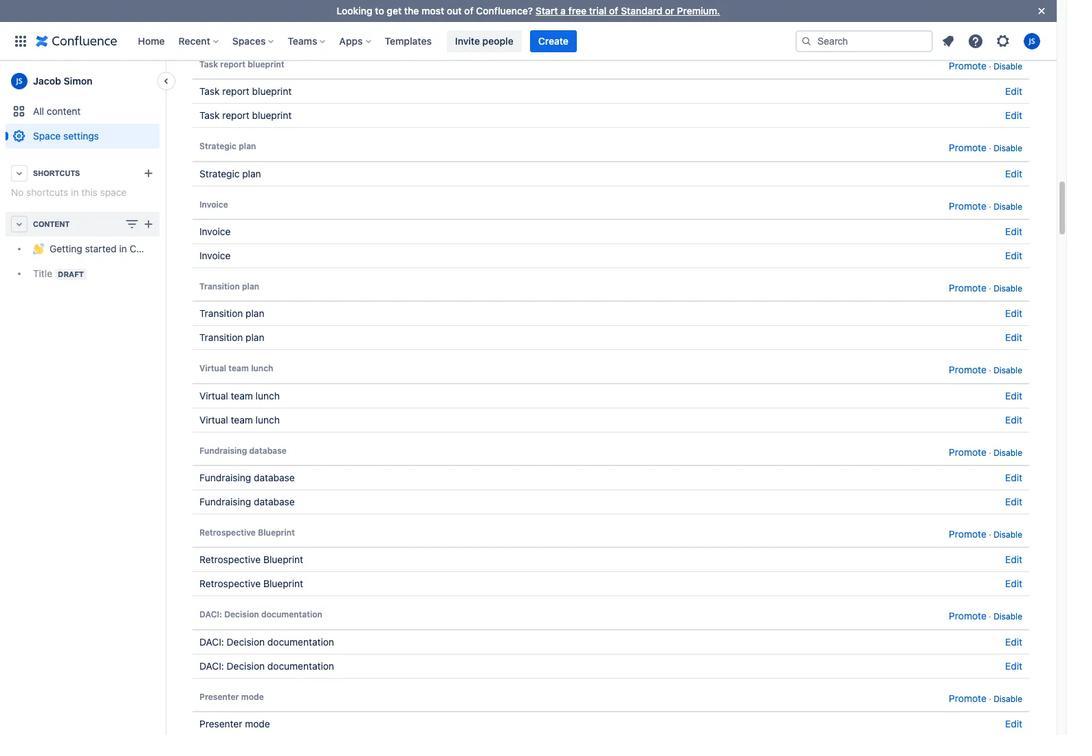 Task type: locate. For each thing, give the bounding box(es) containing it.
Search field
[[796, 30, 934, 52]]

1 stakeholder communications blueprint from the top
[[200, 3, 372, 15]]

0 vertical spatial presenter mode
[[200, 692, 264, 702]]

4 promote from the top
[[950, 282, 987, 294]]

1 vertical spatial virtual team lunch
[[200, 390, 280, 402]]

6 edit from the top
[[1006, 250, 1023, 261]]

promote button for database
[[950, 444, 987, 460]]

2 vertical spatial virtual
[[200, 414, 228, 426]]

premium.
[[677, 5, 721, 17]]

6 promote from the top
[[950, 446, 987, 458]]

2 vertical spatial invoice
[[200, 250, 231, 261]]

2 vertical spatial virtual team lunch
[[200, 414, 280, 426]]

1 vertical spatial lunch
[[256, 390, 280, 402]]

1 vertical spatial virtual
[[200, 390, 228, 402]]

8 edit link from the top
[[1006, 332, 1023, 344]]

task
[[200, 59, 218, 70], [200, 86, 220, 97], [200, 110, 220, 121]]

7 edit link from the top
[[1006, 308, 1023, 319]]

invoice
[[200, 199, 228, 210], [200, 226, 231, 237], [200, 250, 231, 261]]

0 vertical spatial invoice
[[200, 199, 228, 210]]

0 vertical spatial transition
[[200, 281, 240, 292]]

15 edit from the top
[[1006, 636, 1023, 648]]

1 promote button from the top
[[950, 58, 987, 74]]

0 vertical spatial strategic
[[200, 141, 237, 152]]

2 vertical spatial fundraising database
[[200, 496, 295, 508]]

2 vertical spatial transition
[[200, 332, 243, 344]]

promote
[[950, 60, 987, 72], [950, 142, 987, 154], [950, 200, 987, 212], [950, 282, 987, 294], [950, 364, 987, 376], [950, 446, 987, 458], [950, 528, 987, 540], [950, 611, 987, 622], [950, 693, 987, 704]]

2 vertical spatial task
[[200, 110, 220, 121]]

· for blueprint
[[990, 530, 992, 540]]

·
[[990, 61, 992, 72], [990, 143, 992, 154], [990, 201, 992, 212], [990, 283, 992, 294], [990, 366, 992, 376], [990, 448, 992, 458], [990, 530, 992, 540], [990, 612, 992, 622], [990, 694, 992, 704]]

2 vertical spatial documentation
[[268, 660, 334, 672]]

1 vertical spatial report
[[222, 86, 250, 97]]

0 vertical spatial report
[[220, 59, 246, 70]]

1 horizontal spatial in
[[119, 243, 127, 255]]

in right started
[[119, 243, 127, 255]]

getting started in confluence
[[50, 243, 180, 255]]

1 promote from the top
[[950, 60, 987, 72]]

0 vertical spatial daci:
[[200, 610, 222, 620]]

2 vertical spatial fundraising
[[200, 496, 251, 508]]

communications up teams
[[255, 3, 330, 15]]

create link
[[530, 30, 577, 52]]

2 vertical spatial report
[[222, 110, 250, 121]]

in
[[71, 186, 79, 198], [119, 243, 127, 255]]

7 disable link from the top
[[994, 530, 1023, 540]]

promote button for team
[[950, 362, 987, 378]]

2 strategic plan from the top
[[200, 168, 261, 179]]

promote button
[[950, 58, 987, 74], [950, 140, 987, 156], [950, 198, 987, 214], [950, 280, 987, 296], [950, 362, 987, 378], [950, 444, 987, 460], [950, 526, 987, 542], [950, 608, 987, 624], [950, 691, 987, 707]]

0 vertical spatial decision
[[224, 610, 259, 620]]

8 edit from the top
[[1006, 332, 1023, 344]]

promote · disable for plan
[[950, 282, 1023, 294]]

out
[[447, 5, 462, 17]]

start
[[536, 5, 558, 17]]

0 vertical spatial retrospective blueprint
[[200, 528, 295, 538]]

disable for blueprint
[[994, 530, 1023, 540]]

2 daci: decision documentation from the top
[[200, 636, 334, 648]]

4 promote button from the top
[[950, 280, 987, 296]]

0 vertical spatial task
[[200, 59, 218, 70]]

invite people button
[[447, 30, 522, 52]]

blueprint
[[332, 3, 372, 15], [332, 28, 372, 39], [258, 528, 295, 538], [263, 554, 303, 566], [263, 578, 303, 590]]

disable for decision
[[994, 612, 1023, 622]]

0 vertical spatial daci: decision documentation
[[200, 610, 323, 620]]

1 vertical spatial daci: decision documentation
[[200, 636, 334, 648]]

2 stakeholder communications blueprint from the top
[[200, 28, 372, 39]]

1 retrospective blueprint from the top
[[200, 528, 295, 538]]

4 edit from the top
[[1006, 168, 1023, 179]]

decision
[[224, 610, 259, 620], [227, 636, 265, 648], [227, 660, 265, 672]]

1 vertical spatial blueprint
[[252, 86, 292, 97]]

1 virtual team lunch from the top
[[200, 364, 273, 374]]

strategic plan
[[200, 141, 256, 152], [200, 168, 261, 179]]

0 vertical spatial strategic plan
[[200, 141, 256, 152]]

1 vertical spatial retrospective
[[200, 554, 261, 566]]

promote button for blueprint
[[950, 526, 987, 542]]

jacob simon link
[[6, 67, 160, 95]]

disable link for team
[[994, 366, 1023, 376]]

in left this on the left
[[71, 186, 79, 198]]

no shortcuts in this space
[[11, 186, 127, 198]]

1 vertical spatial invoice
[[200, 226, 231, 237]]

blueprint
[[248, 59, 285, 70], [252, 86, 292, 97], [252, 110, 292, 121]]

0 horizontal spatial of
[[465, 5, 474, 17]]

1 vertical spatial documentation
[[268, 636, 334, 648]]

the
[[404, 5, 419, 17]]

disable link for report
[[994, 61, 1023, 72]]

team
[[229, 364, 249, 374], [231, 390, 253, 402], [231, 414, 253, 426]]

all
[[33, 105, 44, 117]]

promote · disable for decision
[[950, 611, 1023, 622]]

1 daci: decision documentation from the top
[[200, 610, 323, 620]]

stakeholder communications blueprint
[[200, 3, 372, 15], [200, 28, 372, 39]]

1 vertical spatial daci:
[[200, 636, 224, 648]]

1 vertical spatial mode
[[245, 718, 270, 730]]

1 strategic plan from the top
[[200, 141, 256, 152]]

teams button
[[284, 30, 331, 52]]

8 promote · disable from the top
[[950, 611, 1023, 622]]

0 vertical spatial communications
[[255, 3, 330, 15]]

get
[[387, 5, 402, 17]]

2 vertical spatial lunch
[[256, 414, 280, 426]]

3 task from the top
[[200, 110, 220, 121]]

daci: decision documentation
[[200, 610, 323, 620], [200, 636, 334, 648], [200, 660, 334, 672]]

disable link for blueprint
[[994, 530, 1023, 540]]

0 vertical spatial presenter
[[200, 692, 239, 702]]

promote for decision
[[950, 611, 987, 622]]

transition plan
[[200, 281, 259, 292], [200, 308, 265, 319], [200, 332, 265, 344]]

1 vertical spatial task report blueprint
[[200, 86, 292, 97]]

2 vertical spatial retrospective
[[200, 578, 261, 590]]

1 vertical spatial retrospective blueprint
[[200, 554, 303, 566]]

3 promote · disable from the top
[[950, 200, 1023, 212]]

1 horizontal spatial of
[[610, 5, 619, 17]]

2 vertical spatial task report blueprint
[[200, 110, 292, 121]]

settings
[[63, 130, 99, 142]]

simon
[[64, 75, 93, 87]]

1 vertical spatial stakeholder
[[200, 28, 253, 39]]

2 virtual from the top
[[200, 390, 228, 402]]

presenter
[[200, 692, 239, 702], [200, 718, 243, 730]]

communications
[[255, 3, 330, 15], [255, 28, 330, 39]]

2 task from the top
[[200, 86, 220, 97]]

promote · disable for report
[[950, 60, 1023, 72]]

daci: decision documentation for third edit link from the bottom of the page
[[200, 636, 334, 648]]

1 transition from the top
[[200, 281, 240, 292]]

your profile and preferences image
[[1024, 33, 1041, 49]]

of
[[465, 5, 474, 17], [610, 5, 619, 17]]

1 vertical spatial strategic
[[200, 168, 240, 179]]

global element
[[8, 22, 796, 60]]

promote · disable
[[950, 60, 1023, 72], [950, 142, 1023, 154], [950, 200, 1023, 212], [950, 282, 1023, 294], [950, 364, 1023, 376], [950, 446, 1023, 458], [950, 528, 1023, 540], [950, 611, 1023, 622], [950, 693, 1023, 704]]

close image
[[1034, 3, 1051, 19]]

tree
[[6, 237, 180, 286]]

2 transition plan from the top
[[200, 308, 265, 319]]

of right out
[[465, 5, 474, 17]]

1 vertical spatial task
[[200, 86, 220, 97]]

1 promote · disable from the top
[[950, 60, 1023, 72]]

1 vertical spatial strategic plan
[[200, 168, 261, 179]]

1 fundraising from the top
[[200, 446, 247, 456]]

strategic
[[200, 141, 237, 152], [200, 168, 240, 179]]

8 disable link from the top
[[994, 612, 1023, 622]]

6 promote button from the top
[[950, 444, 987, 460]]

0 vertical spatial documentation
[[261, 610, 323, 620]]

2 vertical spatial team
[[231, 414, 253, 426]]

space
[[100, 186, 127, 198]]

· for plan
[[990, 283, 992, 294]]

edit
[[1006, 28, 1023, 39], [1006, 86, 1023, 97], [1006, 110, 1023, 121], [1006, 168, 1023, 179], [1006, 226, 1023, 237], [1006, 250, 1023, 261], [1006, 308, 1023, 319], [1006, 332, 1023, 344], [1006, 390, 1023, 402], [1006, 414, 1023, 426], [1006, 472, 1023, 484], [1006, 496, 1023, 508], [1006, 554, 1023, 566], [1006, 578, 1023, 590], [1006, 636, 1023, 648], [1006, 660, 1023, 672], [1006, 718, 1023, 730]]

banner
[[0, 22, 1057, 61]]

1 disable link from the top
[[994, 61, 1023, 72]]

of right trial
[[610, 5, 619, 17]]

retrospective blueprint
[[200, 528, 295, 538], [200, 554, 303, 566], [200, 578, 303, 590]]

disable for team
[[994, 366, 1023, 376]]

virtual team lunch
[[200, 364, 273, 374], [200, 390, 280, 402], [200, 414, 280, 426]]

stakeholder
[[200, 3, 253, 15], [200, 28, 253, 39]]

2 vertical spatial transition plan
[[200, 332, 265, 344]]

1 of from the left
[[465, 5, 474, 17]]

looking to get the most out of confluence? start a free trial of standard or premium.
[[337, 5, 721, 17]]

recent button
[[174, 30, 224, 52]]

mode
[[241, 692, 264, 702], [245, 718, 270, 730]]

7 promote from the top
[[950, 528, 987, 540]]

0 vertical spatial fundraising
[[200, 446, 247, 456]]

· for team
[[990, 366, 992, 376]]

9 edit link from the top
[[1006, 390, 1023, 402]]

virtual
[[200, 364, 226, 374], [200, 390, 228, 402], [200, 414, 228, 426]]

5 · from the top
[[990, 366, 992, 376]]

2 strategic from the top
[[200, 168, 240, 179]]

promote button for decision
[[950, 608, 987, 624]]

5 promote button from the top
[[950, 362, 987, 378]]

5 disable from the top
[[994, 366, 1023, 376]]

promote button for plan
[[950, 280, 987, 296]]

invite people
[[455, 35, 514, 46]]

8 disable from the top
[[994, 612, 1023, 622]]

database
[[249, 446, 287, 456], [254, 472, 295, 484], [254, 496, 295, 508]]

1 disable from the top
[[994, 61, 1023, 72]]

notification icon image
[[941, 33, 957, 49]]

0 horizontal spatial in
[[71, 186, 79, 198]]

0 vertical spatial transition plan
[[200, 281, 259, 292]]

1 daci: from the top
[[200, 610, 222, 620]]

· for decision
[[990, 612, 992, 622]]

2 vertical spatial daci:
[[200, 660, 224, 672]]

jacob simon
[[33, 75, 93, 87]]

4 disable from the top
[[994, 283, 1023, 294]]

0 vertical spatial lunch
[[251, 364, 273, 374]]

1 vertical spatial communications
[[255, 28, 330, 39]]

confluence
[[130, 243, 180, 255]]

2 vertical spatial blueprint
[[252, 110, 292, 121]]

documentation
[[261, 610, 323, 620], [268, 636, 334, 648], [268, 660, 334, 672]]

report for second edit link from the top
[[222, 86, 250, 97]]

retrospective
[[200, 528, 256, 538], [200, 554, 261, 566], [200, 578, 261, 590]]

shortcuts
[[26, 186, 68, 198]]

7 promote · disable from the top
[[950, 528, 1023, 540]]

1 vertical spatial presenter
[[200, 718, 243, 730]]

1 vertical spatial fundraising database
[[200, 472, 295, 484]]

transition
[[200, 281, 240, 292], [200, 308, 243, 319], [200, 332, 243, 344]]

1 edit from the top
[[1006, 28, 1023, 39]]

0 vertical spatial retrospective
[[200, 528, 256, 538]]

16 edit from the top
[[1006, 660, 1023, 672]]

looking
[[337, 5, 373, 17]]

daci: decision documentation for 16th edit link from the top of the page
[[200, 660, 334, 672]]

4 disable link from the top
[[994, 283, 1023, 294]]

6 disable link from the top
[[994, 448, 1023, 458]]

0 vertical spatial fundraising database
[[200, 446, 287, 456]]

1 task report blueprint from the top
[[200, 59, 285, 70]]

2 edit link from the top
[[1006, 86, 1023, 97]]

daci:
[[200, 610, 222, 620], [200, 636, 224, 648], [200, 660, 224, 672]]

disable for report
[[994, 61, 1023, 72]]

12 edit link from the top
[[1006, 496, 1023, 508]]

2 vertical spatial daci: decision documentation
[[200, 660, 334, 672]]

7 · from the top
[[990, 530, 992, 540]]

10 edit from the top
[[1006, 414, 1023, 426]]

2 retrospective from the top
[[200, 554, 261, 566]]

fundraising
[[200, 446, 247, 456], [200, 472, 251, 484], [200, 496, 251, 508]]

communications left apps in the top of the page
[[255, 28, 330, 39]]

0 vertical spatial blueprint
[[248, 59, 285, 70]]

0 vertical spatial database
[[249, 446, 287, 456]]

5 disable link from the top
[[994, 366, 1023, 376]]

1 vertical spatial transition
[[200, 308, 243, 319]]

1 vertical spatial in
[[119, 243, 127, 255]]

fundraising database
[[200, 446, 287, 456], [200, 472, 295, 484], [200, 496, 295, 508]]

4 edit link from the top
[[1006, 168, 1023, 179]]

0 vertical spatial task report blueprint
[[200, 59, 285, 70]]

confluence image
[[36, 33, 117, 49], [36, 33, 117, 49]]

2 fundraising database from the top
[[200, 472, 295, 484]]

disable
[[994, 61, 1023, 72], [994, 143, 1023, 154], [994, 201, 1023, 212], [994, 283, 1023, 294], [994, 366, 1023, 376], [994, 448, 1023, 458], [994, 530, 1023, 540], [994, 612, 1023, 622], [994, 694, 1023, 704]]

lunch
[[251, 364, 273, 374], [256, 390, 280, 402], [256, 414, 280, 426]]

2 vertical spatial retrospective blueprint
[[200, 578, 303, 590]]

1 vertical spatial presenter mode
[[200, 718, 270, 730]]

disable for database
[[994, 448, 1023, 458]]

1 vertical spatial fundraising
[[200, 472, 251, 484]]

2 · from the top
[[990, 143, 992, 154]]

tree inside space element
[[6, 237, 180, 286]]

1 vertical spatial stakeholder communications blueprint
[[200, 28, 372, 39]]

0 vertical spatial virtual team lunch
[[200, 364, 273, 374]]

1 vertical spatial database
[[254, 472, 295, 484]]

9 promote · disable from the top
[[950, 693, 1023, 704]]

disable link
[[994, 61, 1023, 72], [994, 143, 1023, 154], [994, 201, 1023, 212], [994, 283, 1023, 294], [994, 366, 1023, 376], [994, 448, 1023, 458], [994, 530, 1023, 540], [994, 612, 1023, 622], [994, 694, 1023, 704]]

7 promote button from the top
[[950, 526, 987, 542]]

edit link
[[1006, 28, 1023, 39], [1006, 86, 1023, 97], [1006, 110, 1023, 121], [1006, 168, 1023, 179], [1006, 226, 1023, 237], [1006, 250, 1023, 261], [1006, 308, 1023, 319], [1006, 332, 1023, 344], [1006, 390, 1023, 402], [1006, 414, 1023, 426], [1006, 472, 1023, 484], [1006, 496, 1023, 508], [1006, 554, 1023, 566], [1006, 578, 1023, 590], [1006, 636, 1023, 648], [1006, 660, 1023, 672], [1006, 718, 1023, 730]]

0 vertical spatial stakeholder
[[200, 3, 253, 15]]

8 promote button from the top
[[950, 608, 987, 624]]

task report blueprint
[[200, 59, 285, 70], [200, 86, 292, 97], [200, 110, 292, 121]]

0 vertical spatial in
[[71, 186, 79, 198]]

home link
[[134, 30, 169, 52]]

tree containing getting started in confluence
[[6, 237, 180, 286]]

3 transition from the top
[[200, 332, 243, 344]]

· for database
[[990, 448, 992, 458]]

standard
[[621, 5, 663, 17]]

in for started
[[119, 243, 127, 255]]

report
[[220, 59, 246, 70], [222, 86, 250, 97], [222, 110, 250, 121]]

templates
[[385, 35, 432, 46]]

presenter mode
[[200, 692, 264, 702], [200, 718, 270, 730]]

0 vertical spatial virtual
[[200, 364, 226, 374]]

getting started in confluence link
[[6, 237, 180, 261]]

1 vertical spatial transition plan
[[200, 308, 265, 319]]

0 vertical spatial stakeholder communications blueprint
[[200, 3, 372, 15]]



Task type: vqa. For each thing, say whether or not it's contained in the screenshot.
'Virtual team lunch' related to 8th Edit 'link' from the bottom of the page
yes



Task type: describe. For each thing, give the bounding box(es) containing it.
3 invoice from the top
[[200, 250, 231, 261]]

no
[[11, 186, 24, 198]]

promote for plan
[[950, 282, 987, 294]]

disable for plan
[[994, 283, 1023, 294]]

trial
[[589, 5, 607, 17]]

draft
[[58, 270, 84, 279]]

shortcuts
[[33, 169, 80, 178]]

16 edit link from the top
[[1006, 660, 1023, 672]]

7 edit from the top
[[1006, 308, 1023, 319]]

10 edit link from the top
[[1006, 414, 1023, 426]]

3 edit link from the top
[[1006, 110, 1023, 121]]

2 vertical spatial database
[[254, 496, 295, 508]]

9 promote button from the top
[[950, 691, 987, 707]]

13 edit link from the top
[[1006, 554, 1023, 566]]

getting
[[50, 243, 82, 255]]

teams
[[288, 35, 317, 46]]

2 edit from the top
[[1006, 86, 1023, 97]]

spaces
[[232, 35, 266, 46]]

15 edit link from the top
[[1006, 636, 1023, 648]]

11 edit link from the top
[[1006, 472, 1023, 484]]

content
[[47, 105, 81, 117]]

1 virtual from the top
[[200, 364, 226, 374]]

1 presenter mode from the top
[[200, 692, 264, 702]]

0 vertical spatial team
[[229, 364, 249, 374]]

2 vertical spatial decision
[[227, 660, 265, 672]]

2 presenter mode from the top
[[200, 718, 270, 730]]

2 communications from the top
[[255, 28, 330, 39]]

blueprint for second edit link from the top
[[252, 86, 292, 97]]

2 of from the left
[[610, 5, 619, 17]]

3 disable from the top
[[994, 201, 1023, 212]]

3 transition plan from the top
[[200, 332, 265, 344]]

2 presenter from the top
[[200, 718, 243, 730]]

space element
[[0, 61, 180, 735]]

appswitcher icon image
[[12, 33, 29, 49]]

3 virtual team lunch from the top
[[200, 414, 280, 426]]

0 vertical spatial mode
[[241, 692, 264, 702]]

2 disable from the top
[[994, 143, 1023, 154]]

2 virtual team lunch from the top
[[200, 390, 280, 402]]

help icon image
[[968, 33, 985, 49]]

title draft
[[33, 268, 84, 279]]

content button
[[6, 212, 160, 237]]

in for shortcuts
[[71, 186, 79, 198]]

1 strategic from the top
[[200, 141, 237, 152]]

2 promote · disable from the top
[[950, 142, 1023, 154]]

promote for team
[[950, 364, 987, 376]]

free
[[569, 5, 587, 17]]

3 edit from the top
[[1006, 110, 1023, 121]]

settings icon image
[[996, 33, 1012, 49]]

2 stakeholder from the top
[[200, 28, 253, 39]]

fundraising database for 11th edit link from the top of the page
[[200, 472, 295, 484]]

promote · disable for blueprint
[[950, 528, 1023, 540]]

17 edit link from the top
[[1006, 718, 1023, 730]]

14 edit link from the top
[[1006, 578, 1023, 590]]

3 daci: from the top
[[200, 660, 224, 672]]

started
[[85, 243, 117, 255]]

9 disable from the top
[[994, 694, 1023, 704]]

3 retrospective from the top
[[200, 578, 261, 590]]

12 edit from the top
[[1006, 496, 1023, 508]]

9 · from the top
[[990, 694, 992, 704]]

space settings
[[33, 130, 99, 142]]

5 edit link from the top
[[1006, 226, 1023, 237]]

report for 15th edit link from the bottom
[[222, 110, 250, 121]]

promote · disable for team
[[950, 364, 1023, 376]]

3 promote button from the top
[[950, 198, 987, 214]]

title
[[33, 268, 52, 279]]

14 edit from the top
[[1006, 578, 1023, 590]]

promote button for report
[[950, 58, 987, 74]]

13 edit from the top
[[1006, 554, 1023, 566]]

this
[[81, 186, 98, 198]]

2 daci: from the top
[[200, 636, 224, 648]]

add shortcut image
[[140, 165, 157, 182]]

apps
[[339, 35, 363, 46]]

fundraising database for sixth edit link from the bottom of the page
[[200, 496, 295, 508]]

9 promote from the top
[[950, 693, 987, 704]]

change view image
[[124, 216, 140, 233]]

search image
[[802, 35, 813, 46]]

9 edit from the top
[[1006, 390, 1023, 402]]

disable link for plan
[[994, 283, 1023, 294]]

5 edit from the top
[[1006, 226, 1023, 237]]

space
[[33, 130, 61, 142]]

1 invoice from the top
[[200, 199, 228, 210]]

1 presenter from the top
[[200, 692, 239, 702]]

1 edit link from the top
[[1006, 28, 1023, 39]]

1 stakeholder from the top
[[200, 3, 253, 15]]

2 promote from the top
[[950, 142, 987, 154]]

home
[[138, 35, 165, 46]]

all content
[[33, 105, 81, 117]]

content
[[33, 220, 70, 228]]

promote for report
[[950, 60, 987, 72]]

templates link
[[381, 30, 436, 52]]

blueprint for 15th edit link from the bottom
[[252, 110, 292, 121]]

17 edit from the top
[[1006, 718, 1023, 730]]

1 task from the top
[[200, 59, 218, 70]]

1 transition plan from the top
[[200, 281, 259, 292]]

3 disable link from the top
[[994, 201, 1023, 212]]

3 retrospective blueprint from the top
[[200, 578, 303, 590]]

1 communications from the top
[[255, 3, 330, 15]]

disable link for decision
[[994, 612, 1023, 622]]

2 promote button from the top
[[950, 140, 987, 156]]

a
[[561, 5, 566, 17]]

to
[[375, 5, 384, 17]]

2 disable link from the top
[[994, 143, 1023, 154]]

disable link for database
[[994, 448, 1023, 458]]

3 fundraising from the top
[[200, 496, 251, 508]]

1 fundraising database from the top
[[200, 446, 287, 456]]

1 retrospective from the top
[[200, 528, 256, 538]]

3 · from the top
[[990, 201, 992, 212]]

9 disable link from the top
[[994, 694, 1023, 704]]

spaces button
[[228, 30, 280, 52]]

promote for blueprint
[[950, 528, 987, 540]]

banner containing home
[[0, 22, 1057, 61]]

promote for database
[[950, 446, 987, 458]]

1 vertical spatial decision
[[227, 636, 265, 648]]

all content link
[[6, 99, 160, 124]]

2 fundraising from the top
[[200, 472, 251, 484]]

11 edit from the top
[[1006, 472, 1023, 484]]

people
[[483, 35, 514, 46]]

2 invoice from the top
[[200, 226, 231, 237]]

create
[[539, 35, 569, 46]]

2 retrospective blueprint from the top
[[200, 554, 303, 566]]

2 transition from the top
[[200, 308, 243, 319]]

apps button
[[335, 30, 377, 52]]

space settings link
[[6, 124, 160, 149]]

most
[[422, 5, 445, 17]]

or
[[665, 5, 675, 17]]

jacob
[[33, 75, 61, 87]]

6 edit link from the top
[[1006, 250, 1023, 261]]

3 virtual from the top
[[200, 414, 228, 426]]

3 task report blueprint from the top
[[200, 110, 292, 121]]

create a page image
[[140, 216, 157, 233]]

start a free trial of standard or premium. link
[[536, 5, 721, 17]]

recent
[[179, 35, 210, 46]]

confluence?
[[476, 5, 533, 17]]

2 task report blueprint from the top
[[200, 86, 292, 97]]

shortcuts button
[[6, 161, 160, 186]]

1 vertical spatial team
[[231, 390, 253, 402]]

· for report
[[990, 61, 992, 72]]

3 promote from the top
[[950, 200, 987, 212]]

promote · disable for database
[[950, 446, 1023, 458]]

invite
[[455, 35, 480, 46]]



